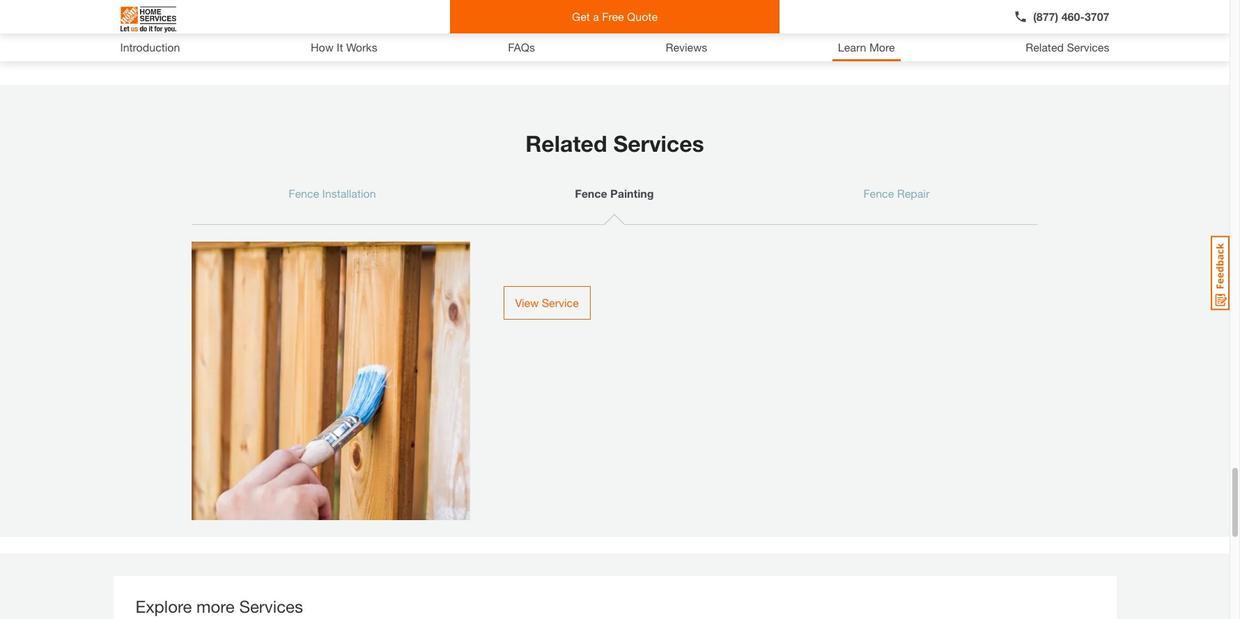 Task type: vqa. For each thing, say whether or not it's contained in the screenshot.
university button for 22GE30001
no



Task type: describe. For each thing, give the bounding box(es) containing it.
explore
[[136, 597, 192, 617]]

reviews
[[666, 40, 707, 54]]

explore more services
[[136, 597, 303, 617]]

3707
[[1085, 10, 1110, 23]]

(877) 460-3707 link
[[1014, 8, 1110, 25]]

1 horizontal spatial related
[[1026, 40, 1064, 54]]

view service link
[[503, 286, 591, 320]]

get
[[572, 10, 590, 23]]

fence painting
[[575, 187, 654, 200]]

460-
[[1062, 10, 1085, 23]]

fence for fence painting
[[575, 187, 607, 200]]

learn more
[[838, 40, 895, 54]]

introduction
[[120, 40, 180, 54]]

fence repair
[[864, 187, 930, 200]]

more for learn more
[[869, 40, 895, 54]]

(877) 460-3707
[[1033, 10, 1110, 23]]

1 vertical spatial related
[[525, 130, 607, 157]]

a
[[593, 10, 599, 23]]

0 horizontal spatial services
[[239, 597, 303, 617]]

repair
[[897, 187, 930, 200]]

free
[[602, 10, 624, 23]]

get a free quote
[[572, 10, 658, 23]]

how it works
[[311, 40, 377, 54]]

get a free quote button
[[450, 0, 780, 33]]

painting
[[610, 187, 654, 200]]

2 horizontal spatial services
[[1067, 40, 1110, 54]]



Task type: locate. For each thing, give the bounding box(es) containing it.
1 fence from the left
[[289, 187, 319, 200]]

1 vertical spatial more
[[869, 40, 895, 54]]

2 vertical spatial services
[[239, 597, 303, 617]]

0 vertical spatial related services
[[1026, 40, 1110, 54]]

feedback link image
[[1211, 236, 1230, 311]]

0 vertical spatial more
[[228, 27, 250, 39]]

1 horizontal spatial related services
[[1026, 40, 1110, 54]]

fence left 'repair'
[[864, 187, 894, 200]]

0 horizontal spatial related services
[[525, 130, 704, 157]]

related up the fence painting
[[525, 130, 607, 157]]

fence for fence installation
[[289, 187, 319, 200]]

related
[[1026, 40, 1064, 54], [525, 130, 607, 157]]

0 vertical spatial related
[[1026, 40, 1064, 54]]

0 horizontal spatial fence
[[289, 187, 319, 200]]

installation
[[322, 187, 376, 200]]

1 horizontal spatial fence
[[575, 187, 607, 200]]

more right learn
[[869, 40, 895, 54]]

0 horizontal spatial related
[[525, 130, 607, 157]]

services down 3707
[[1067, 40, 1110, 54]]

read
[[202, 27, 225, 39]]

0 vertical spatial services
[[1067, 40, 1110, 54]]

1 vertical spatial related services
[[525, 130, 704, 157]]

1 vertical spatial services
[[613, 130, 704, 157]]

2 fence from the left
[[575, 187, 607, 200]]

view
[[515, 296, 539, 309]]

1 horizontal spatial services
[[613, 130, 704, 157]]

it
[[337, 40, 343, 54]]

fence left painting
[[575, 187, 607, 200]]

learn
[[838, 40, 866, 54]]

how
[[311, 40, 334, 54]]

related services down (877) 460-3707 link
[[1026, 40, 1110, 54]]

related services up the fence painting
[[525, 130, 704, 157]]

fence installation
[[289, 187, 376, 200]]

do it for you logo image
[[120, 1, 176, 38]]

view service
[[515, 296, 579, 309]]

works
[[346, 40, 377, 54]]

fence
[[289, 187, 319, 200], [575, 187, 607, 200], [864, 187, 894, 200]]

more
[[228, 27, 250, 39], [869, 40, 895, 54]]

services up painting
[[613, 130, 704, 157]]

services right more
[[239, 597, 303, 617]]

fence left installation
[[289, 187, 319, 200]]

3 fence from the left
[[864, 187, 894, 200]]

services
[[1067, 40, 1110, 54], [613, 130, 704, 157], [239, 597, 303, 617]]

service
[[542, 296, 579, 309]]

related services
[[1026, 40, 1110, 54], [525, 130, 704, 157]]

0 horizontal spatial more
[[228, 27, 250, 39]]

more right read
[[228, 27, 250, 39]]

faqs
[[508, 40, 535, 54]]

related down (877)
[[1026, 40, 1064, 54]]

more for read more
[[228, 27, 250, 39]]

quote
[[627, 10, 658, 23]]

2 horizontal spatial fence
[[864, 187, 894, 200]]

read more
[[202, 27, 250, 39]]

more
[[197, 597, 235, 617]]

fence for fence repair
[[864, 187, 894, 200]]

(877)
[[1033, 10, 1059, 23]]

1 horizontal spatial more
[[869, 40, 895, 54]]



